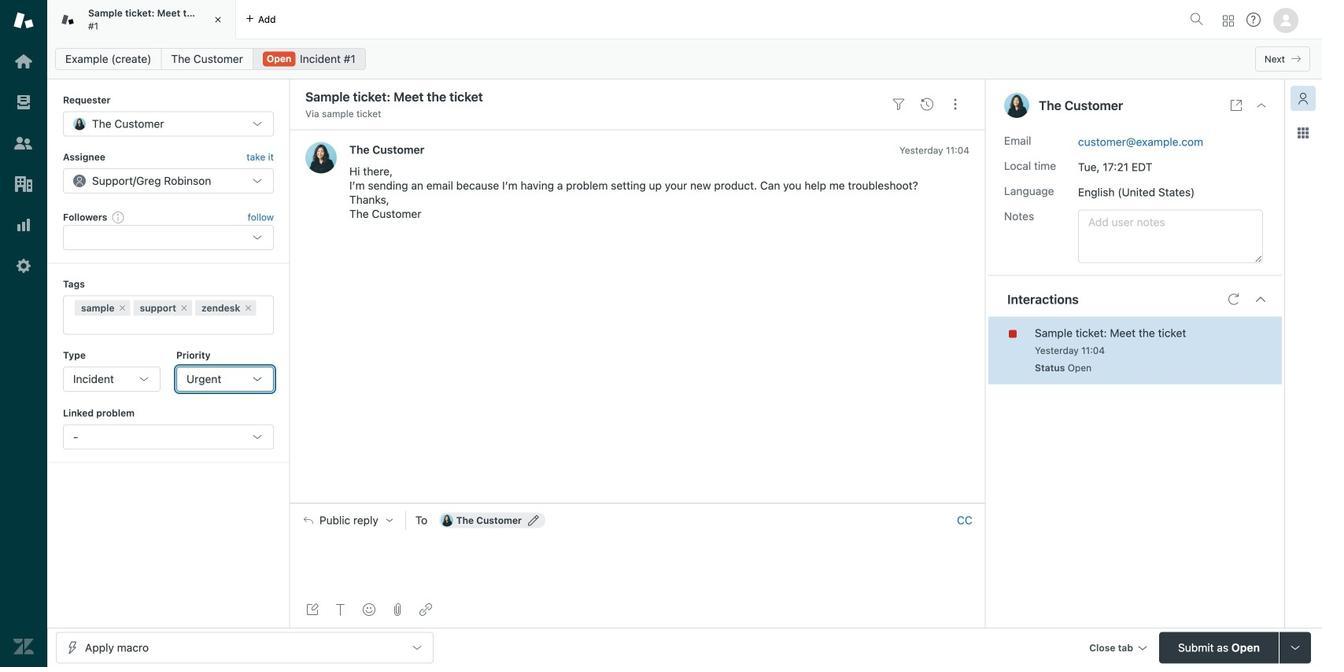 Task type: describe. For each thing, give the bounding box(es) containing it.
remove image
[[118, 304, 127, 313]]

info on adding followers image
[[112, 211, 125, 224]]

add link (cmd k) image
[[420, 604, 432, 616]]

tabs tab list
[[47, 0, 1184, 39]]

zendesk support image
[[13, 10, 34, 31]]

draft mode image
[[306, 604, 319, 616]]

admin image
[[13, 256, 34, 276]]

1 remove image from the left
[[179, 304, 189, 313]]

format text image
[[335, 604, 347, 616]]

displays possible ticket submission types image
[[1289, 642, 1302, 655]]

view more details image
[[1230, 99, 1243, 112]]

1 horizontal spatial yesterday 11:04 text field
[[1035, 345, 1105, 356]]

insert emojis image
[[363, 604, 375, 616]]

views image
[[13, 92, 34, 113]]

user image
[[1004, 93, 1030, 118]]

avatar image
[[305, 142, 337, 174]]

hide composer image
[[631, 497, 644, 510]]

filter image
[[893, 98, 905, 111]]

secondary element
[[47, 43, 1322, 75]]

get help image
[[1247, 13, 1261, 27]]

customer context image
[[1297, 92, 1310, 105]]

get started image
[[13, 51, 34, 72]]

events image
[[921, 98, 934, 111]]



Task type: vqa. For each thing, say whether or not it's contained in the screenshot.
Views icon
yes



Task type: locate. For each thing, give the bounding box(es) containing it.
Subject field
[[302, 87, 882, 106]]

1 horizontal spatial remove image
[[244, 304, 253, 313]]

ticket actions image
[[949, 98, 962, 111]]

main element
[[0, 0, 47, 668]]

1 horizontal spatial close image
[[1256, 99, 1268, 112]]

0 vertical spatial yesterday 11:04 text field
[[900, 145, 970, 156]]

customers image
[[13, 133, 34, 153]]

1 vertical spatial yesterday 11:04 text field
[[1035, 345, 1105, 356]]

Add user notes text field
[[1078, 210, 1263, 263]]

zendesk products image
[[1223, 15, 1234, 26]]

0 horizontal spatial yesterday 11:04 text field
[[900, 145, 970, 156]]

add attachment image
[[391, 604, 404, 616]]

1 vertical spatial close image
[[1256, 99, 1268, 112]]

organizations image
[[13, 174, 34, 194]]

edit user image
[[528, 515, 539, 526]]

0 horizontal spatial remove image
[[179, 304, 189, 313]]

customer@example.com image
[[441, 514, 453, 527]]

2 remove image from the left
[[244, 304, 253, 313]]

Yesterday 11:04 text field
[[900, 145, 970, 156], [1035, 345, 1105, 356]]

reporting image
[[13, 215, 34, 235]]

zendesk image
[[13, 637, 34, 657]]

0 vertical spatial close image
[[210, 12, 226, 28]]

0 horizontal spatial close image
[[210, 12, 226, 28]]

close image
[[210, 12, 226, 28], [1256, 99, 1268, 112]]

tab
[[47, 0, 236, 39]]

apps image
[[1297, 127, 1310, 139]]

close image inside tabs tab list
[[210, 12, 226, 28]]

remove image
[[179, 304, 189, 313], [244, 304, 253, 313]]



